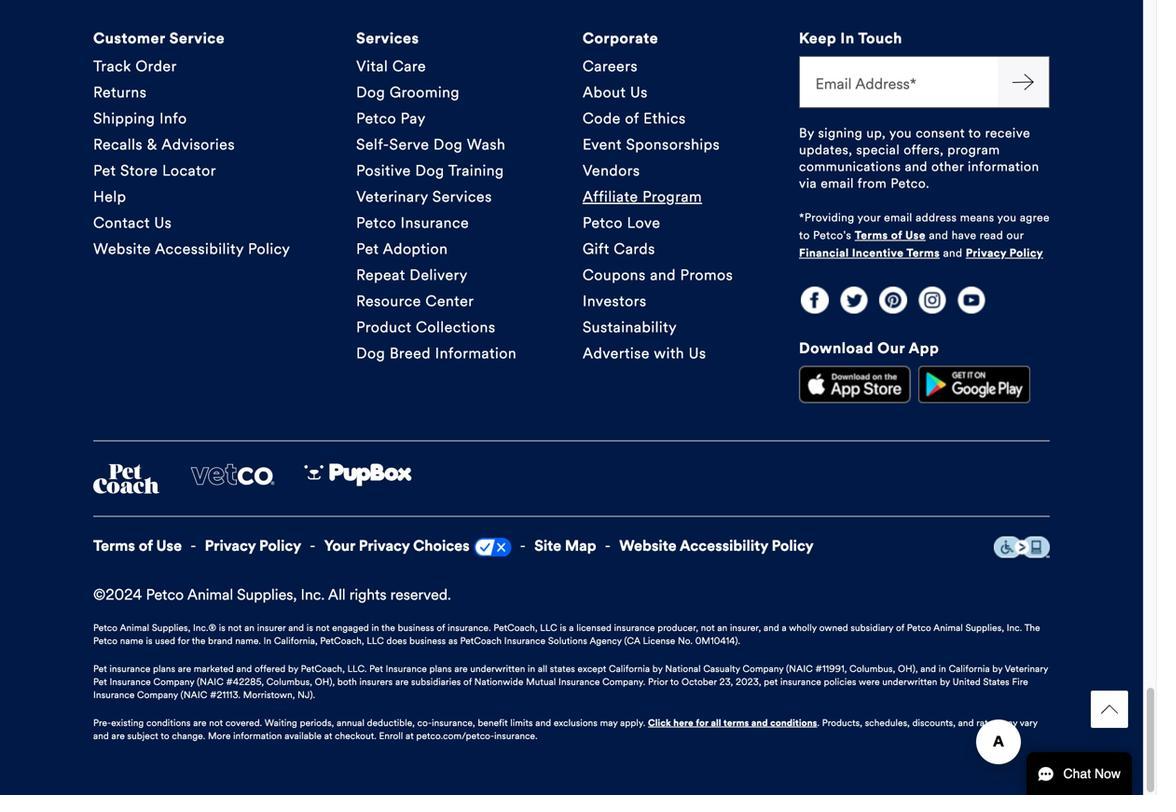 Task type: vqa. For each thing, say whether or not it's contained in the screenshot.
Coverage at the bottom of page
no



Task type: locate. For each thing, give the bounding box(es) containing it.
1 vertical spatial insurance.
[[494, 731, 538, 742]]

petco.com/petco-
[[416, 731, 494, 742]]

0 vertical spatial website
[[93, 239, 151, 258]]

are
[[178, 663, 191, 675], [454, 663, 468, 675], [395, 676, 409, 688], [193, 717, 207, 729], [111, 731, 125, 742]]

accessibility up insurer,
[[680, 536, 768, 555]]

not up more
[[209, 717, 223, 729]]

1 horizontal spatial california
[[949, 663, 990, 675]]

accessibility down contact us link at the top of page
[[155, 239, 244, 258]]

insurance
[[401, 213, 469, 232], [504, 635, 546, 647], [386, 663, 427, 675], [110, 676, 151, 688], [559, 676, 600, 688], [93, 689, 135, 701]]

and down cards
[[650, 266, 676, 284]]

0 vertical spatial terms of use link
[[855, 227, 926, 244]]

oh), left both
[[315, 676, 335, 688]]

0 horizontal spatial terms of use link
[[93, 536, 182, 556]]

dog
[[356, 83, 385, 101], [434, 135, 463, 154], [415, 161, 444, 180], [356, 344, 385, 363]]

0 horizontal spatial may
[[600, 717, 618, 729]]

training
[[448, 161, 504, 180]]

marketed
[[194, 663, 234, 675]]

1 horizontal spatial supplies,
[[237, 585, 297, 604]]

and down address
[[929, 228, 949, 242]]

animal up united
[[934, 622, 963, 634]]

financial incentive terms link
[[799, 245, 940, 262]]

1 horizontal spatial privacy
[[359, 536, 410, 555]]

investors link
[[583, 288, 647, 314]]

licensed
[[576, 622, 612, 634]]

privacy right your
[[359, 536, 410, 555]]

engaged
[[332, 622, 369, 634]]

llc left does
[[367, 635, 384, 647]]

(naic down marketed
[[197, 676, 224, 688]]

1 horizontal spatial email
[[884, 211, 913, 224]]

help link
[[93, 183, 126, 210]]

california up united
[[949, 663, 990, 675]]

in inside petco animal supplies, inc.® is not an insurer and is not engaged in the business of insurance. petcoach, llc is a licensed insurance producer, not an insurer, and a wholly owned subsidiary of petco animal supplies, inc. the petco name is used for the brand name. in california, petcoach, llc does business as petcoach insurance solutions agency (ca license no. 0m10414).
[[264, 635, 272, 647]]

1 horizontal spatial may
[[1000, 717, 1018, 729]]

in up "discounts,"
[[939, 663, 946, 675]]

terms up 'financial incentive terms' link
[[855, 228, 888, 242]]

1 horizontal spatial llc
[[540, 622, 557, 634]]

to inside *providing your email address means you agree to
[[799, 228, 810, 242]]

program
[[643, 187, 702, 206]]

by left united
[[940, 676, 950, 688]]

0 horizontal spatial columbus,
[[267, 676, 312, 688]]

exclusions
[[554, 717, 598, 729]]

terms of use link up incentive
[[855, 227, 926, 244]]

checkout.
[[335, 731, 377, 742]]

the
[[1024, 622, 1040, 634]]

1 horizontal spatial insurance.
[[494, 731, 538, 742]]

an
[[244, 622, 255, 634], [717, 622, 728, 634]]

in right 'engaged' at bottom
[[372, 622, 379, 634]]

returns
[[93, 83, 147, 101]]

2 vertical spatial company
[[137, 689, 178, 701]]

subsidiaries
[[411, 676, 461, 688]]

0 vertical spatial inc.
[[301, 585, 325, 604]]

1 vertical spatial business
[[409, 635, 446, 647]]

investors
[[583, 292, 647, 310]]

of inside terms of use link
[[139, 536, 153, 555]]

scroll to top image
[[1101, 701, 1118, 718]]

and right limits at the left bottom
[[536, 717, 551, 729]]

read
[[980, 228, 1003, 242]]

not up 0m10414).
[[701, 622, 715, 634]]

underwritten up the nationwide
[[470, 663, 525, 675]]

&
[[147, 135, 158, 154]]

email down communications
[[821, 175, 854, 191]]

email
[[821, 175, 854, 191], [884, 211, 913, 224]]

plans up subsidiaries
[[430, 663, 452, 675]]

2 horizontal spatial terms
[[907, 246, 940, 260]]

1 horizontal spatial underwritten
[[882, 676, 938, 688]]

enroll
[[379, 731, 403, 742]]

dog breed information link
[[356, 340, 517, 366]]

terms of use link up 2024
[[93, 536, 182, 556]]

in right keep
[[841, 29, 855, 47]]

nationwide
[[474, 676, 524, 688]]

solutions
[[548, 635, 587, 647]]

store
[[120, 161, 158, 180]]

0 vertical spatial terms
[[855, 228, 888, 242]]

to inside . products, schedules, discounts, and rates may vary and are subject to change. more information available at checkout. enroll at petco.com/petco-insurance.
[[161, 731, 169, 742]]

track order link
[[93, 53, 177, 79]]

0 horizontal spatial email
[[821, 175, 854, 191]]

terms
[[855, 228, 888, 242], [907, 246, 940, 260], [93, 536, 135, 555]]

1 vertical spatial website accessibility policy link
[[619, 536, 814, 556]]

website accessibility policy link
[[93, 236, 290, 262], [619, 536, 814, 556]]

privacy up © 2024 petco animal supplies, inc. all rights reserved.
[[205, 536, 256, 555]]

an up 0m10414).
[[717, 622, 728, 634]]

self-serve dog wash link
[[356, 131, 506, 157]]

of left the nationwide
[[463, 676, 472, 688]]

customer service track order returns shipping info recalls & advisories pet store locator help contact us website accessibility policy
[[93, 29, 290, 258]]

1 horizontal spatial us
[[630, 83, 648, 101]]

insurance. inside . products, schedules, discounts, and rates may vary and are subject to change. more information available at checkout. enroll at petco.com/petco-insurance.
[[494, 731, 538, 742]]

you right up,
[[889, 125, 912, 141]]

1 horizontal spatial inc.
[[1007, 622, 1022, 634]]

self-
[[356, 135, 389, 154]]

0 vertical spatial services
[[356, 29, 419, 47]]

petcoach, up both
[[301, 663, 345, 675]]

1 horizontal spatial information
[[968, 158, 1039, 175]]

of
[[625, 109, 639, 128], [891, 228, 902, 242], [139, 536, 153, 555], [437, 622, 445, 634], [896, 622, 905, 634], [463, 676, 472, 688]]

veterinary inside pet insurance plans are marketed and offered by petcoach, llc. pet insurance plans are underwritten in all states except california by national casualty company (naic #11991, columbus, oh), and in california by veterinary pet insurance company (naic #42285, columbus, oh), both insurers are subsidiaries of nationwide mutual insurance company. prior to october 23, 2023, pet insurance policies were underwritten by united states fire insurance company (naic #21113. morristown, nj).
[[1005, 663, 1048, 675]]

1 vertical spatial llc
[[367, 635, 384, 647]]

1 vertical spatial veterinary
[[1005, 663, 1048, 675]]

petco up the "pet adoption" link
[[356, 213, 396, 232]]

0 vertical spatial columbus,
[[850, 663, 895, 675]]

us inside customer service track order returns shipping info recalls & advisories pet store locator help contact us website accessibility policy
[[154, 213, 172, 232]]

0 vertical spatial company
[[743, 663, 784, 675]]

rights
[[349, 585, 387, 604]]

0 vertical spatial email
[[821, 175, 854, 191]]

prior
[[648, 676, 668, 688]]

1 horizontal spatial conditions
[[770, 717, 817, 729]]

veterinary
[[356, 187, 428, 206], [1005, 663, 1048, 675]]

your privacy choices icon image
[[474, 538, 511, 557]]

petco down ©
[[93, 622, 118, 634]]

1 horizontal spatial for
[[696, 717, 709, 729]]

information for other
[[968, 158, 1039, 175]]

veterinary services link
[[356, 183, 492, 210]]

0 horizontal spatial website
[[93, 239, 151, 258]]

website
[[93, 239, 151, 258], [619, 536, 677, 555]]

1 may from the left
[[600, 717, 618, 729]]

business
[[398, 622, 434, 634], [409, 635, 446, 647]]

1 vertical spatial for
[[696, 717, 709, 729]]

at down 'periods,' on the bottom of the page
[[324, 731, 332, 742]]

information down receive
[[968, 158, 1039, 175]]

1 horizontal spatial a
[[782, 622, 787, 634]]

insurance inside petco animal supplies, inc.® is not an insurer and is not engaged in the business of insurance. petcoach, llc is a licensed insurance producer, not an insurer, and a wholly owned subsidiary of petco animal supplies, inc. the petco name is used for the brand name. in california, petcoach, llc does business as petcoach insurance solutions agency (ca license no. 0m10414).
[[504, 635, 546, 647]]

inc. inside petco animal supplies, inc.® is not an insurer and is not engaged in the business of insurance. petcoach, llc is a licensed insurance producer, not an insurer, and a wholly owned subsidiary of petco animal supplies, inc. the petco name is used for the brand name. in california, petcoach, llc does business as petcoach insurance solutions agency (ca license no. 0m10414).
[[1007, 622, 1022, 634]]

of right code at the right
[[625, 109, 639, 128]]

1 vertical spatial inc.
[[1007, 622, 1022, 634]]

use inside petco's terms of use and have read our financial incentive terms and privacy policy
[[905, 228, 926, 242]]

email inside by signing up, you consent to receive updates, special offers, program communications and other information via email from petco.
[[821, 175, 854, 191]]

dog down product
[[356, 344, 385, 363]]

privacy down read
[[966, 246, 1007, 260]]

supplies, left the
[[966, 622, 1004, 634]]

1 vertical spatial oh),
[[315, 676, 335, 688]]

advertise with us link
[[583, 340, 706, 366]]

may left vary
[[1000, 717, 1018, 729]]

information for more
[[233, 731, 282, 742]]

1 horizontal spatial website
[[619, 536, 677, 555]]

2 vertical spatial (naic
[[181, 689, 207, 701]]

event sponsorships link
[[583, 131, 720, 157]]

insurance. down limits at the left bottom
[[494, 731, 538, 742]]

of up incentive
[[891, 228, 902, 242]]

fire
[[1012, 676, 1028, 688]]

does
[[387, 635, 407, 647]]

is up brand
[[219, 622, 226, 634]]

2 horizontal spatial us
[[689, 344, 706, 363]]

and up petco.
[[905, 158, 928, 175]]

website accessibility policy link up insurer,
[[619, 536, 814, 556]]

supplies, up used at bottom
[[152, 622, 191, 634]]

a left the wholly
[[782, 622, 787, 634]]

0 vertical spatial the
[[382, 622, 395, 634]]

2 vertical spatial us
[[689, 344, 706, 363]]

0 horizontal spatial at
[[324, 731, 332, 742]]

as
[[448, 635, 458, 647]]

policy inside petco's terms of use and have read our financial incentive terms and privacy policy
[[1010, 246, 1043, 260]]

llc.
[[347, 663, 367, 675]]

columbus, up 'were' at bottom
[[850, 663, 895, 675]]

pre-
[[93, 717, 111, 729]]

oh), up schedules,
[[898, 663, 918, 675]]

animal up inc.®
[[187, 585, 233, 604]]

plans down used at bottom
[[153, 663, 175, 675]]

0 horizontal spatial underwritten
[[470, 663, 525, 675]]

0 vertical spatial you
[[889, 125, 912, 141]]

2 vertical spatial insurance
[[780, 676, 821, 688]]

resource
[[356, 292, 421, 310]]

0 vertical spatial oh),
[[898, 663, 918, 675]]

0 vertical spatial use
[[905, 228, 926, 242]]

were
[[859, 676, 880, 688]]

for
[[178, 635, 190, 647], [696, 717, 709, 729]]

(naic left #11991,
[[786, 663, 813, 675]]

insurance inside petco animal supplies, inc.® is not an insurer and is not engaged in the business of insurance. petcoach, llc is a licensed insurance producer, not an insurer, and a wholly owned subsidiary of petco animal supplies, inc. the petco name is used for the brand name. in california, petcoach, llc does business as petcoach insurance solutions agency (ca license no. 0m10414).
[[614, 622, 655, 634]]

1 horizontal spatial in
[[841, 29, 855, 47]]

information inside by signing up, you consent to receive updates, special offers, program communications and other information via email from petco.
[[968, 158, 1039, 175]]

1 horizontal spatial website accessibility policy link
[[619, 536, 814, 556]]

0 horizontal spatial llc
[[367, 635, 384, 647]]

insurance inside services vital care dog grooming petco pay self-serve dog wash positive dog training veterinary services petco insurance pet adoption repeat delivery resource center product collections dog breed information
[[401, 213, 469, 232]]

1 vertical spatial use
[[156, 536, 182, 555]]

0 vertical spatial business
[[398, 622, 434, 634]]

2 horizontal spatial supplies,
[[966, 622, 1004, 634]]

1 vertical spatial company
[[153, 676, 194, 688]]

0 vertical spatial veterinary
[[356, 187, 428, 206]]

wholly
[[789, 622, 817, 634]]

(naic
[[786, 663, 813, 675], [197, 676, 224, 688], [181, 689, 207, 701]]

policy
[[248, 239, 290, 258], [1010, 246, 1043, 260], [259, 536, 301, 555], [772, 536, 814, 555]]

of inside corporate careers about us code of ethics event sponsorships vendors affiliate program petco love gift cards coupons and promos investors sustainability advertise with us
[[625, 109, 639, 128]]

1 horizontal spatial you
[[997, 211, 1017, 224]]

and right terms
[[751, 717, 768, 729]]

0 vertical spatial insurance.
[[448, 622, 491, 634]]

conditions up change.
[[146, 717, 191, 729]]

in
[[841, 29, 855, 47], [264, 635, 272, 647]]

all inside pet insurance plans are marketed and offered by petcoach, llc. pet insurance plans are underwritten in all states except california by national casualty company (naic #11991, columbus, oh), and in california by veterinary pet insurance company (naic #42285, columbus, oh), both insurers are subsidiaries of nationwide mutual insurance company. prior to october 23, 2023, pet insurance policies were underwritten by united states fire insurance company (naic #21113. morristown, nj).
[[538, 663, 547, 675]]

veterinary up fire
[[1005, 663, 1048, 675]]

all up the mutual
[[538, 663, 547, 675]]

adoption
[[383, 239, 448, 258]]

insurance down veterinary services link on the top of the page
[[401, 213, 469, 232]]

1 vertical spatial terms of use link
[[93, 536, 182, 556]]

1 vertical spatial you
[[997, 211, 1017, 224]]

customer
[[93, 29, 165, 47]]

offered
[[255, 663, 286, 675]]

2 conditions from the left
[[770, 717, 817, 729]]

1 horizontal spatial at
[[406, 731, 414, 742]]

us up code of ethics link
[[630, 83, 648, 101]]

0 horizontal spatial us
[[154, 213, 172, 232]]

pet insurance plans are marketed and offered by petcoach, llc. pet insurance plans are underwritten in all states except california by national casualty company (naic #11991, columbus, oh), and in california by veterinary pet insurance company (naic #42285, columbus, oh), both insurers are subsidiaries of nationwide mutual insurance company. prior to october 23, 2023, pet insurance policies were underwritten by united states fire insurance company (naic #21113. morristown, nj).
[[93, 663, 1048, 701]]

insurance right pet
[[780, 676, 821, 688]]

petco pay link
[[356, 105, 426, 131]]

you inside *providing your email address means you agree to
[[997, 211, 1017, 224]]

product collections link
[[356, 314, 496, 340]]

an up name. at the left bottom of page
[[244, 622, 255, 634]]

is up solutions
[[560, 622, 567, 634]]

and inside corporate careers about us code of ethics event sponsorships vendors affiliate program petco love gift cards coupons and promos investors sustainability advertise with us
[[650, 266, 676, 284]]

for right here
[[696, 717, 709, 729]]

to right subject
[[161, 731, 169, 742]]

a up solutions
[[569, 622, 574, 634]]

website down contact
[[93, 239, 151, 258]]

are up change.
[[193, 717, 207, 729]]

and up #42285, at bottom left
[[236, 663, 252, 675]]

privacy policy link
[[966, 245, 1043, 262], [205, 536, 301, 556]]

keep
[[799, 29, 837, 47]]

company up pet
[[743, 663, 784, 675]]

2 california from the left
[[949, 663, 990, 675]]

help
[[93, 187, 126, 206]]

1 horizontal spatial services
[[432, 187, 492, 206]]

insurance left solutions
[[504, 635, 546, 647]]

0 vertical spatial llc
[[540, 622, 557, 634]]

services
[[356, 29, 419, 47], [432, 187, 492, 206]]

to up "program"
[[969, 125, 981, 141]]

llc
[[540, 622, 557, 634], [367, 635, 384, 647]]

0 vertical spatial all
[[538, 663, 547, 675]]

terms down *providing your email address means you agree to
[[907, 246, 940, 260]]

0 horizontal spatial plans
[[153, 663, 175, 675]]

the down inc.®
[[192, 635, 206, 647]]

2023,
[[736, 676, 761, 688]]

us right contact
[[154, 213, 172, 232]]

0 vertical spatial website accessibility policy link
[[93, 236, 290, 262]]

0 horizontal spatial california
[[609, 663, 650, 675]]

1 horizontal spatial oh),
[[898, 663, 918, 675]]

0 horizontal spatial the
[[192, 635, 206, 647]]

1 horizontal spatial veterinary
[[1005, 663, 1048, 675]]

states
[[983, 676, 1010, 688]]

1 vertical spatial information
[[233, 731, 282, 742]]

1 horizontal spatial privacy policy link
[[966, 245, 1043, 262]]

pet
[[93, 161, 116, 180], [356, 239, 379, 258], [93, 663, 107, 675], [369, 663, 383, 675], [93, 676, 107, 688]]

0 horizontal spatial information
[[233, 731, 282, 742]]

you
[[889, 125, 912, 141], [997, 211, 1017, 224]]

underwritten
[[470, 663, 525, 675], [882, 676, 938, 688]]

0 horizontal spatial a
[[569, 622, 574, 634]]

1 vertical spatial us
[[154, 213, 172, 232]]

1 vertical spatial privacy policy link
[[205, 536, 301, 556]]

careers
[[583, 57, 638, 75]]

llc up solutions
[[540, 622, 557, 634]]

0 horizontal spatial in
[[264, 635, 272, 647]]

dog grooming link
[[356, 79, 460, 105]]

in
[[372, 622, 379, 634], [528, 663, 535, 675], [939, 663, 946, 675]]

insurance down the name
[[110, 676, 151, 688]]

veterinary down positive
[[356, 187, 428, 206]]

insurance down the name
[[110, 663, 150, 675]]

columbus,
[[850, 663, 895, 675], [267, 676, 312, 688]]

columbus, up nj).
[[267, 676, 312, 688]]

by up states
[[993, 663, 1003, 675]]

petcoach, down 'engaged' at bottom
[[320, 635, 364, 647]]

of inside pet insurance plans are marketed and offered by petcoach, llc. pet insurance plans are underwritten in all states except california by national casualty company (naic #11991, columbus, oh), and in california by veterinary pet insurance company (naic #42285, columbus, oh), both insurers are subsidiaries of nationwide mutual insurance company. prior to october 23, 2023, pet insurance policies were underwritten by united states fire insurance company (naic #21113. morristown, nj).
[[463, 676, 472, 688]]

email right your
[[884, 211, 913, 224]]

for right used at bottom
[[178, 635, 190, 647]]

company up existing
[[137, 689, 178, 701]]

1 horizontal spatial use
[[905, 228, 926, 242]]

insurance down does
[[386, 663, 427, 675]]

services vital care dog grooming petco pay self-serve dog wash positive dog training veterinary services petco insurance pet adoption repeat delivery resource center product collections dog breed information
[[356, 29, 517, 363]]

have
[[952, 228, 977, 242]]

and right insurer,
[[764, 622, 779, 634]]

insurance up (ca on the bottom of page
[[614, 622, 655, 634]]

styled arrow button link
[[1091, 691, 1128, 728]]

terms
[[724, 717, 749, 729]]

inc. left 'all'
[[301, 585, 325, 604]]

website inside customer service track order returns shipping info recalls & advisories pet store locator help contact us website accessibility policy
[[93, 239, 151, 258]]

0 horizontal spatial all
[[538, 663, 547, 675]]

means
[[960, 211, 995, 224]]

2 may from the left
[[1000, 717, 1018, 729]]

supplies,
[[237, 585, 297, 604], [152, 622, 191, 634], [966, 622, 1004, 634]]

annual
[[337, 717, 365, 729]]

business up does
[[398, 622, 434, 634]]

pet adoption link
[[356, 236, 448, 262]]

*providing your email address means you agree to
[[799, 211, 1050, 242]]

None email field
[[799, 56, 998, 108]]

. products, schedules, discounts, and rates may vary and are subject to change. more information available at checkout. enroll at petco.com/petco-insurance.
[[93, 717, 1038, 742]]

0 horizontal spatial veterinary
[[356, 187, 428, 206]]

0 horizontal spatial services
[[356, 29, 419, 47]]

are down existing
[[111, 731, 125, 742]]

veterinary inside services vital care dog grooming petco pay self-serve dog wash positive dog training veterinary services petco insurance pet adoption repeat delivery resource center product collections dog breed information
[[356, 187, 428, 206]]

1 horizontal spatial all
[[711, 717, 721, 729]]

our
[[1007, 228, 1024, 242]]

reserved.
[[390, 585, 451, 604]]

may inside . products, schedules, discounts, and rates may vary and are subject to change. more information available at checkout. enroll at petco.com/petco-insurance.
[[1000, 717, 1018, 729]]

services up vital care "link"
[[356, 29, 419, 47]]

you up our
[[997, 211, 1017, 224]]

brand
[[208, 635, 233, 647]]

1 vertical spatial services
[[432, 187, 492, 206]]

1 horizontal spatial terms
[[855, 228, 888, 242]]

1 vertical spatial website
[[619, 536, 677, 555]]

all left terms
[[711, 717, 721, 729]]

of inside petco's terms of use and have read our financial incentive terms and privacy policy
[[891, 228, 902, 242]]

choices
[[413, 536, 470, 555]]

information inside . products, schedules, discounts, and rates may vary and are subject to change. more information available at checkout. enroll at petco.com/petco-insurance.
[[233, 731, 282, 742]]

of down reserved.
[[437, 622, 445, 634]]

services down training
[[432, 187, 492, 206]]

0 vertical spatial information
[[968, 158, 1039, 175]]

1 horizontal spatial accessibility
[[680, 536, 768, 555]]

of up 2024
[[139, 536, 153, 555]]



Task type: describe. For each thing, give the bounding box(es) containing it.
in inside petco animal supplies, inc.® is not an insurer and is not engaged in the business of insurance. petcoach, llc is a licensed insurance producer, not an insurer, and a wholly owned subsidiary of petco animal supplies, inc. the petco name is used for the brand name. in california, petcoach, llc does business as petcoach insurance solutions agency (ca license no. 0m10414).
[[372, 622, 379, 634]]

1 vertical spatial accessibility
[[680, 536, 768, 555]]

to inside by signing up, you consent to receive updates, special offers, program communications and other information via email from petco.
[[969, 125, 981, 141]]

© 2024 petco animal supplies, inc. all rights reserved.
[[93, 585, 451, 604]]

wash
[[467, 135, 506, 154]]

1 horizontal spatial the
[[382, 622, 395, 634]]

0 horizontal spatial supplies,
[[152, 622, 191, 634]]

advisories
[[161, 135, 235, 154]]

2 plans from the left
[[430, 663, 452, 675]]

sponsorships
[[626, 135, 720, 154]]

petco insurance link
[[356, 210, 469, 236]]

petcoach, inside pet insurance plans are marketed and offered by petcoach, llc. pet insurance plans are underwritten in all states except california by national casualty company (naic #11991, columbus, oh), and in california by veterinary pet insurance company (naic #42285, columbus, oh), both insurers are subsidiaries of nationwide mutual insurance company. prior to october 23, 2023, pet insurance policies were underwritten by united states fire insurance company (naic #21113. morristown, nj).
[[301, 663, 345, 675]]

and down pre-
[[93, 731, 109, 742]]

1 vertical spatial petcoach,
[[320, 635, 364, 647]]

pet inside services vital care dog grooming petco pay self-serve dog wash positive dog training veterinary services petco insurance pet adoption repeat delivery resource center product collections dog breed information
[[356, 239, 379, 258]]

accessibility inside customer service track order returns shipping info recalls & advisories pet store locator help contact us website accessibility policy
[[155, 239, 244, 258]]

to inside pet insurance plans are marketed and offered by petcoach, llc. pet insurance plans are underwritten in all states except california by national casualty company (naic #11991, columbus, oh), and in california by veterinary pet insurance company (naic #42285, columbus, oh), both insurers are subsidiaries of nationwide mutual insurance company. prior to october 23, 2023, pet insurance policies were underwritten by united states fire insurance company (naic #21113. morristown, nj).
[[670, 676, 679, 688]]

policy inside customer service track order returns shipping info recalls & advisories pet store locator help contact us website accessibility policy
[[248, 239, 290, 258]]

co-
[[417, 717, 432, 729]]

serve
[[389, 135, 429, 154]]

repeat delivery link
[[356, 262, 468, 288]]

2 horizontal spatial insurance
[[780, 676, 821, 688]]

products,
[[822, 717, 863, 729]]

2 horizontal spatial animal
[[934, 622, 963, 634]]

and up 'california,'
[[288, 622, 304, 634]]

0 vertical spatial us
[[630, 83, 648, 101]]

1 vertical spatial all
[[711, 717, 721, 729]]

united
[[953, 676, 981, 688]]

23,
[[719, 676, 733, 688]]

insurance up pre-
[[93, 689, 135, 701]]

more
[[208, 731, 231, 742]]

is left used at bottom
[[146, 635, 153, 647]]

used
[[155, 635, 175, 647]]

your
[[858, 211, 881, 224]]

0 horizontal spatial use
[[156, 536, 182, 555]]

here
[[674, 717, 694, 729]]

dog up positive dog training link
[[434, 135, 463, 154]]

0 horizontal spatial animal
[[120, 622, 149, 634]]

are left marketed
[[178, 663, 191, 675]]

app
[[909, 339, 939, 357]]

submit email address image
[[1012, 71, 1035, 93]]

is up 'california,'
[[307, 622, 313, 634]]

are up subsidiaries
[[454, 663, 468, 675]]

2 horizontal spatial in
[[939, 663, 946, 675]]

periods,
[[300, 717, 334, 729]]

subsidiary
[[851, 622, 894, 634]]

and inside by signing up, you consent to receive updates, special offers, program communications and other information via email from petco.
[[905, 158, 928, 175]]

signing
[[818, 125, 863, 141]]

site
[[534, 536, 561, 555]]

locator
[[162, 161, 216, 180]]

petco right subsidiary
[[907, 622, 931, 634]]

pet
[[764, 676, 778, 688]]

affiliate
[[583, 187, 638, 206]]

1 vertical spatial insurance
[[110, 663, 150, 675]]

privacy inside petco's terms of use and have read our financial incentive terms and privacy policy
[[966, 246, 1007, 260]]

1 vertical spatial terms
[[907, 246, 940, 260]]

your privacy choices button
[[324, 536, 470, 556]]

except
[[578, 663, 606, 675]]

and left rates
[[958, 717, 974, 729]]

agree
[[1020, 211, 1050, 224]]

change.
[[172, 731, 205, 742]]

1 california from the left
[[609, 663, 650, 675]]

1 plans from the left
[[153, 663, 175, 675]]

1 vertical spatial (naic
[[197, 676, 224, 688]]

keep in touch
[[799, 29, 903, 47]]

your privacy choices
[[324, 536, 470, 555]]

1 vertical spatial columbus,
[[267, 676, 312, 688]]

0 vertical spatial petcoach,
[[494, 622, 538, 634]]

0 horizontal spatial privacy policy link
[[205, 536, 301, 556]]

dog down self-serve dog wash link
[[415, 161, 444, 180]]

petco inside corporate careers about us code of ethics event sponsorships vendors affiliate program petco love gift cards coupons and promos investors sustainability advertise with us
[[583, 213, 623, 232]]

and up "discounts,"
[[921, 663, 936, 675]]

#42285,
[[226, 676, 264, 688]]

vital care link
[[356, 53, 426, 79]]

1 an from the left
[[244, 622, 255, 634]]

#21113.
[[210, 689, 241, 701]]

code of ethics link
[[583, 105, 686, 131]]

0 vertical spatial (naic
[[786, 663, 813, 675]]

are inside . products, schedules, discounts, and rates may vary and are subject to change. more information available at checkout. enroll at petco.com/petco-insurance.
[[111, 731, 125, 742]]

arrow right 12 button
[[998, 56, 1050, 108]]

owned
[[819, 622, 848, 634]]

of right subsidiary
[[896, 622, 905, 634]]

1 horizontal spatial animal
[[187, 585, 233, 604]]

you inside by signing up, you consent to receive updates, special offers, program communications and other information via email from petco.
[[889, 125, 912, 141]]

for inside petco animal supplies, inc.® is not an insurer and is not engaged in the business of insurance. petcoach, llc is a licensed insurance producer, not an insurer, and a wholly owned subsidiary of petco animal supplies, inc. the petco name is used for the brand name. in california, petcoach, llc does business as petcoach insurance solutions agency (ca license no. 0m10414).
[[178, 635, 190, 647]]

program
[[948, 142, 1000, 158]]

agency
[[590, 635, 622, 647]]

inc.®
[[193, 622, 216, 634]]

order
[[136, 57, 177, 75]]

love
[[627, 213, 661, 232]]

october
[[682, 676, 717, 688]]

site map
[[534, 536, 596, 555]]

covered.
[[226, 717, 262, 729]]

by
[[799, 125, 814, 141]]

our
[[878, 339, 905, 357]]

0m10414).
[[695, 635, 740, 647]]

0 horizontal spatial inc.
[[301, 585, 325, 604]]

all
[[328, 585, 346, 604]]

privacy inside button
[[359, 536, 410, 555]]

by right offered
[[288, 663, 298, 675]]

your
[[324, 536, 355, 555]]

0 vertical spatial in
[[841, 29, 855, 47]]

2 a from the left
[[782, 622, 787, 634]]

1 vertical spatial the
[[192, 635, 206, 647]]

shipping
[[93, 109, 155, 128]]

email inside *providing your email address means you agree to
[[884, 211, 913, 224]]

both
[[337, 676, 357, 688]]

insurance down except
[[559, 676, 600, 688]]

petco up self- on the top of the page
[[356, 109, 396, 128]]

sustainability link
[[583, 314, 677, 340]]

dog down the vital
[[356, 83, 385, 101]]

0 vertical spatial underwritten
[[470, 663, 525, 675]]

not up name. at the left bottom of page
[[228, 622, 242, 634]]

download our app
[[799, 339, 939, 357]]

are right insurers
[[395, 676, 409, 688]]

0 horizontal spatial privacy
[[205, 536, 256, 555]]

not left 'engaged' at bottom
[[316, 622, 330, 634]]

by signing up, you consent to receive updates, special offers, program communications and other information via email from petco.
[[799, 125, 1039, 191]]

touch
[[858, 29, 903, 47]]

recalls
[[93, 135, 143, 154]]

pet inside customer service track order returns shipping info recalls & advisories pet store locator help contact us website accessibility policy
[[93, 161, 116, 180]]

insurance. inside petco animal supplies, inc.® is not an insurer and is not engaged in the business of insurance. petcoach, llc is a licensed insurance producer, not an insurer, and a wholly owned subsidiary of petco animal supplies, inc. the petco name is used for the brand name. in california, petcoach, llc does business as petcoach insurance solutions agency (ca license no. 0m10414).
[[448, 622, 491, 634]]

california,
[[274, 635, 318, 647]]

company.
[[602, 676, 646, 688]]

1 at from the left
[[324, 731, 332, 742]]

2 at from the left
[[406, 731, 414, 742]]

from
[[858, 175, 887, 191]]

1 conditions from the left
[[146, 717, 191, 729]]

#11991,
[[815, 663, 847, 675]]

name.
[[235, 635, 261, 647]]

gift cards link
[[583, 236, 655, 262]]

2 vertical spatial terms
[[93, 536, 135, 555]]

1 horizontal spatial terms of use link
[[855, 227, 926, 244]]

collections
[[416, 318, 496, 336]]

about
[[583, 83, 626, 101]]

petco love link
[[583, 210, 661, 236]]

©
[[93, 585, 106, 604]]

1 a from the left
[[569, 622, 574, 634]]

0 horizontal spatial website accessibility policy link
[[93, 236, 290, 262]]

website accessibility policy
[[619, 536, 814, 555]]

vary
[[1020, 717, 1038, 729]]

petco right 2024
[[146, 585, 184, 604]]

by up prior
[[653, 663, 663, 675]]

producer,
[[658, 622, 698, 634]]

1 vertical spatial underwritten
[[882, 676, 938, 688]]

1 horizontal spatial in
[[528, 663, 535, 675]]

petco left the name
[[93, 635, 118, 647]]

nj).
[[298, 689, 315, 701]]

privacy policy
[[205, 536, 301, 555]]

contact
[[93, 213, 150, 232]]

0 vertical spatial privacy policy link
[[966, 245, 1043, 262]]

2 an from the left
[[717, 622, 728, 634]]

and down have
[[943, 246, 963, 260]]

breed
[[390, 344, 431, 363]]

terms of use
[[93, 536, 182, 555]]

coupons and promos link
[[583, 262, 733, 288]]

no.
[[678, 635, 693, 647]]



